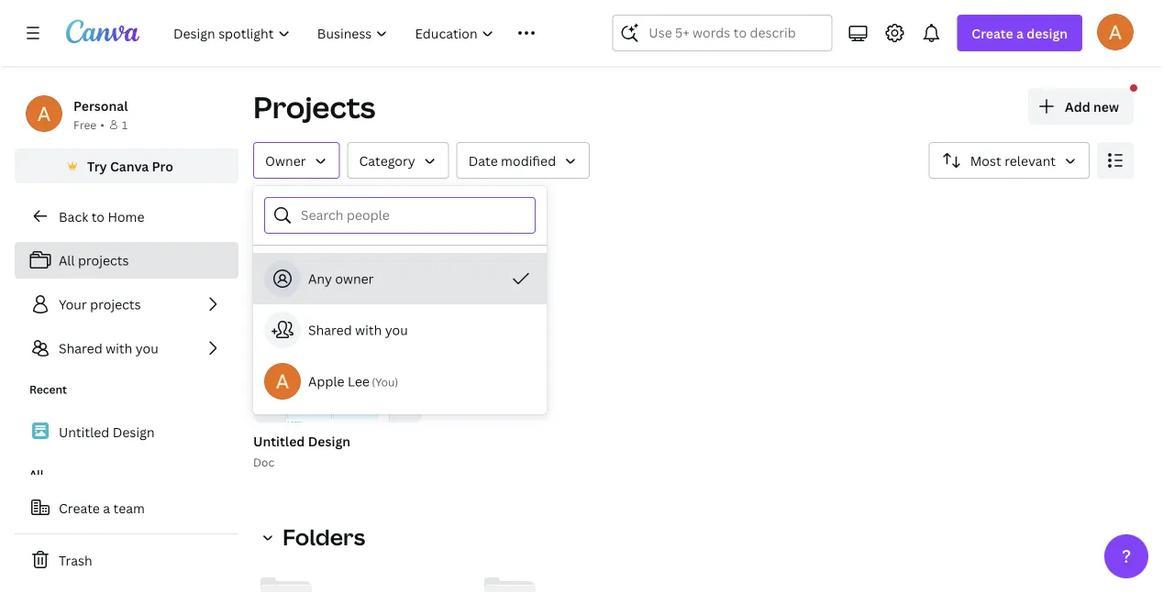 Task type: locate. For each thing, give the bounding box(es) containing it.
2 horizontal spatial all
[[261, 202, 277, 220]]

1 vertical spatial folders
[[283, 522, 365, 552]]

1 vertical spatial recent
[[29, 382, 67, 397]]

you up apple lee option
[[385, 322, 408, 339]]

design down apple
[[308, 433, 350, 450]]

0 vertical spatial folders
[[321, 202, 368, 220]]

Owner button
[[253, 142, 340, 179]]

designs button
[[405, 194, 468, 228]]

list
[[15, 242, 239, 367]]

a inside button
[[103, 499, 110, 517]]

shared inside shared with you link
[[59, 340, 102, 357]]

create for create a team
[[59, 499, 100, 517]]

try canva pro button
[[15, 149, 239, 183]]

shared with you
[[308, 322, 408, 339], [59, 340, 158, 357]]

1 horizontal spatial shared with you
[[308, 322, 408, 339]]

create left design
[[972, 24, 1013, 42]]

•
[[100, 117, 104, 132]]

projects inside the your projects link
[[90, 296, 141, 313]]

any owner button
[[253, 253, 547, 305]]

shared down your
[[59, 340, 102, 357]]

Date modified button
[[457, 142, 590, 179]]

1 vertical spatial all
[[59, 252, 75, 269]]

1 vertical spatial projects
[[90, 296, 141, 313]]

folders down 'category'
[[321, 202, 368, 220]]

you for shared with you 'button'
[[385, 322, 408, 339]]

a left team
[[103, 499, 110, 517]]

0 horizontal spatial you
[[136, 340, 158, 357]]

shared with you button
[[253, 305, 547, 356]]

1 horizontal spatial a
[[1016, 24, 1024, 42]]

list containing all projects
[[15, 242, 239, 367]]

create
[[972, 24, 1013, 42], [59, 499, 100, 517]]

folders down untitled design doc
[[283, 522, 365, 552]]

1 horizontal spatial shared
[[308, 322, 352, 339]]

0 horizontal spatial a
[[103, 499, 110, 517]]

all for all button
[[261, 202, 277, 220]]

1 vertical spatial a
[[103, 499, 110, 517]]

recent
[[253, 252, 330, 282], [29, 382, 67, 397]]

new
[[1093, 98, 1119, 115]]

1 horizontal spatial you
[[385, 322, 408, 339]]

with inside list
[[106, 340, 132, 357]]

recent down all button
[[253, 252, 330, 282]]

shared for shared with you 'button'
[[308, 322, 352, 339]]

1 horizontal spatial with
[[355, 322, 382, 339]]

design for untitled design doc
[[308, 433, 350, 450]]

with
[[355, 322, 382, 339], [106, 340, 132, 357]]

projects
[[78, 252, 129, 269], [90, 296, 141, 313]]

a left design
[[1016, 24, 1024, 42]]

None search field
[[612, 15, 832, 51]]

create inside dropdown button
[[972, 24, 1013, 42]]

Category button
[[347, 142, 449, 179]]

modified
[[501, 152, 556, 169]]

back to home link
[[15, 198, 239, 235]]

0 vertical spatial shared
[[308, 322, 352, 339]]

0 horizontal spatial shared with you
[[59, 340, 158, 357]]

create a team
[[59, 499, 145, 517]]

create left team
[[59, 499, 100, 517]]

create for create a design
[[972, 24, 1013, 42]]

a for design
[[1016, 24, 1024, 42]]

most
[[970, 152, 1001, 169]]

with for shared with you link
[[106, 340, 132, 357]]

add new button
[[1028, 88, 1134, 125]]

folders button
[[253, 519, 376, 556]]

1 vertical spatial shared with you
[[59, 340, 158, 357]]

all
[[261, 202, 277, 220], [59, 252, 75, 269], [29, 467, 44, 482]]

back to home
[[59, 208, 144, 225]]

0 vertical spatial you
[[385, 322, 408, 339]]

untitled design
[[59, 424, 155, 441]]

2 vertical spatial all
[[29, 467, 44, 482]]

all inside list
[[59, 252, 75, 269]]

canva
[[110, 157, 149, 175]]

you inside 'button'
[[385, 322, 408, 339]]

folders button
[[314, 194, 375, 228]]

0 vertical spatial create
[[972, 24, 1013, 42]]

you
[[375, 375, 395, 390]]

shared with you option
[[253, 305, 547, 356]]

1 horizontal spatial untitled
[[253, 433, 305, 450]]

shared with you down your projects
[[59, 340, 158, 357]]

with down the your projects link
[[106, 340, 132, 357]]

you for shared with you link
[[136, 340, 158, 357]]

0 horizontal spatial design
[[113, 424, 155, 441]]

recent up the 'untitled design' in the bottom left of the page
[[29, 382, 67, 397]]

all for all projects
[[59, 252, 75, 269]]

date
[[468, 152, 498, 169]]

1 vertical spatial create
[[59, 499, 100, 517]]

top level navigation element
[[161, 15, 568, 51], [161, 15, 568, 51]]

home
[[108, 208, 144, 225]]

shared with you up lee
[[308, 322, 408, 339]]

untitled up doc
[[253, 433, 305, 450]]

a inside dropdown button
[[1016, 24, 1024, 42]]

untitled design doc
[[253, 433, 350, 470]]

0 horizontal spatial shared
[[59, 340, 102, 357]]

projects down back to home
[[78, 252, 129, 269]]

list box
[[253, 253, 547, 407]]

1 vertical spatial you
[[136, 340, 158, 357]]

folders
[[321, 202, 368, 220], [283, 522, 365, 552]]

shared with you for shared with you link
[[59, 340, 158, 357]]

all inside button
[[261, 202, 277, 220]]

design for untitled design
[[113, 424, 155, 441]]

0 horizontal spatial untitled
[[59, 424, 109, 441]]

1 vertical spatial with
[[106, 340, 132, 357]]

Sort by button
[[929, 142, 1090, 179]]

shared
[[308, 322, 352, 339], [59, 340, 102, 357]]

0 vertical spatial recent
[[253, 252, 330, 282]]

0 horizontal spatial all
[[29, 467, 44, 482]]

design inside untitled design doc
[[308, 433, 350, 450]]

untitled inside untitled design doc
[[253, 433, 305, 450]]

you
[[385, 322, 408, 339], [136, 340, 158, 357]]

with up (
[[355, 322, 382, 339]]

personal
[[73, 97, 128, 114]]

untitled up the create a team
[[59, 424, 109, 441]]

0 vertical spatial shared with you
[[308, 322, 408, 339]]

create inside button
[[59, 499, 100, 517]]

you inside list
[[136, 340, 158, 357]]

0 horizontal spatial with
[[106, 340, 132, 357]]

0 vertical spatial a
[[1016, 24, 1024, 42]]

shared inside shared with you 'button'
[[308, 322, 352, 339]]

0 horizontal spatial create
[[59, 499, 100, 517]]

1 horizontal spatial design
[[308, 433, 350, 450]]

0 vertical spatial all
[[261, 202, 277, 220]]

design
[[113, 424, 155, 441], [308, 433, 350, 450]]

create a design button
[[957, 15, 1082, 51]]

1 horizontal spatial all
[[59, 252, 75, 269]]

pro
[[152, 157, 173, 175]]

1 horizontal spatial create
[[972, 24, 1013, 42]]

projects inside all projects link
[[78, 252, 129, 269]]

relevant
[[1005, 152, 1056, 169]]

untitled
[[59, 424, 109, 441], [253, 433, 305, 450]]

with inside 'button'
[[355, 322, 382, 339]]

0 vertical spatial with
[[355, 322, 382, 339]]

projects for all projects
[[78, 252, 129, 269]]

projects right your
[[90, 296, 141, 313]]

shared with you inside shared with you link
[[59, 340, 158, 357]]

you down the your projects link
[[136, 340, 158, 357]]

untitled design link
[[15, 413, 239, 452]]

shared up apple
[[308, 322, 352, 339]]

shared with you inside shared with you 'button'
[[308, 322, 408, 339]]

your
[[59, 296, 87, 313]]

create a design
[[972, 24, 1068, 42]]

doc
[[253, 455, 274, 470]]

a
[[1016, 24, 1024, 42], [103, 499, 110, 517]]

owner
[[265, 152, 306, 169]]

1 vertical spatial shared
[[59, 340, 102, 357]]

design up team
[[113, 424, 155, 441]]

0 vertical spatial projects
[[78, 252, 129, 269]]

projects
[[253, 87, 376, 127]]

any owner
[[308, 270, 374, 288]]



Task type: describe. For each thing, give the bounding box(es) containing it.
design
[[1027, 24, 1068, 42]]

try
[[87, 157, 107, 175]]

designs
[[412, 202, 461, 220]]

to
[[91, 208, 105, 225]]

folders inside dropdown button
[[283, 522, 365, 552]]

all projects
[[59, 252, 129, 269]]

team
[[113, 499, 145, 517]]

free •
[[73, 117, 104, 132]]

trash
[[59, 552, 92, 569]]

untitled for untitled design doc
[[253, 433, 305, 450]]

apple lee image
[[1097, 14, 1134, 50]]

add
[[1065, 98, 1090, 115]]

lee
[[348, 373, 370, 390]]

apple
[[308, 373, 344, 390]]

any
[[308, 270, 332, 288]]

with for shared with you 'button'
[[355, 322, 382, 339]]

untitled for untitled design
[[59, 424, 109, 441]]

a for team
[[103, 499, 110, 517]]

0 horizontal spatial recent
[[29, 382, 67, 397]]

back
[[59, 208, 88, 225]]

apple lee option
[[253, 356, 547, 407]]

projects for your projects
[[90, 296, 141, 313]]

all projects link
[[15, 242, 239, 279]]

add new
[[1065, 98, 1119, 115]]

)
[[395, 375, 398, 390]]

folders inside button
[[321, 202, 368, 220]]

trash link
[[15, 542, 239, 579]]

your projects
[[59, 296, 141, 313]]

untitled design button
[[253, 430, 350, 453]]

free
[[73, 117, 97, 132]]

(
[[372, 375, 375, 390]]

date modified
[[468, 152, 556, 169]]

1 horizontal spatial recent
[[253, 252, 330, 282]]

all button
[[253, 194, 284, 228]]

shared with you link
[[15, 330, 239, 367]]

apple lee ( you )
[[308, 373, 398, 390]]

1
[[122, 117, 128, 132]]

Search people search field
[[301, 198, 524, 233]]

list box containing any owner
[[253, 253, 547, 407]]

shared with you for shared with you 'button'
[[308, 322, 408, 339]]

create a team button
[[15, 490, 239, 527]]

category
[[359, 152, 415, 169]]

owner
[[335, 270, 374, 288]]

Search search field
[[649, 16, 796, 50]]

any owner option
[[253, 253, 547, 305]]

most relevant
[[970, 152, 1056, 169]]

your projects link
[[15, 286, 239, 323]]

try canva pro
[[87, 157, 173, 175]]

shared for shared with you link
[[59, 340, 102, 357]]



Task type: vqa. For each thing, say whether or not it's contained in the screenshot.
the channels, on the bottom right
no



